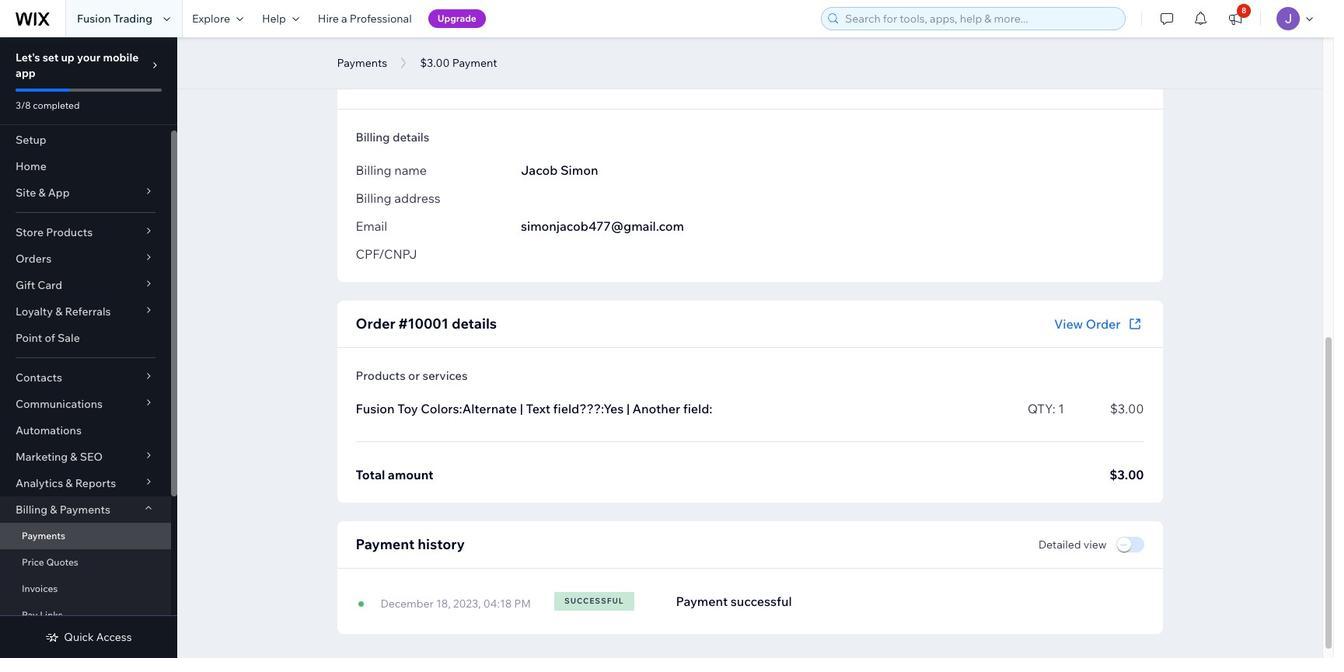Task type: describe. For each thing, give the bounding box(es) containing it.
2 | from the left
[[627, 401, 630, 417]]

help
[[262, 12, 286, 26]]

jacob
[[521, 163, 558, 178]]

referrals
[[65, 305, 111, 319]]

loyalty & referrals button
[[0, 299, 171, 325]]

successful
[[565, 597, 624, 607]]

analytics & reports button
[[0, 471, 171, 497]]

detailed
[[1039, 538, 1082, 552]]

name
[[395, 163, 427, 178]]

access
[[96, 631, 132, 645]]

your
[[77, 51, 101, 65]]

loyalty & referrals
[[16, 305, 111, 319]]

setup link
[[0, 127, 171, 153]]

1 horizontal spatial products
[[356, 369, 406, 383]]

person
[[559, 26, 599, 42]]

payments link
[[0, 524, 171, 550]]

fusion for fusion toy colors:alternate | text field???:yes | another field:
[[356, 401, 395, 417]]

fusion for fusion trading
[[77, 12, 111, 26]]

payment for payment history
[[356, 536, 415, 554]]

or
[[408, 369, 420, 383]]

payments up price quotes
[[22, 531, 65, 542]]

amount
[[388, 468, 434, 483]]

billing for billing & payments
[[16, 503, 48, 517]]

pay in person
[[521, 26, 599, 42]]

payments inside dropdown button
[[60, 503, 110, 517]]

1 $3.00 from the top
[[1111, 401, 1145, 417]]

analytics
[[16, 477, 63, 491]]

analytics & reports
[[16, 477, 116, 491]]

order inside the view order link
[[1086, 317, 1121, 332]]

payments button
[[329, 51, 395, 75]]

order #10001 details
[[356, 315, 497, 333]]

up
[[61, 51, 75, 65]]

total
[[356, 468, 385, 483]]

cpf/cnpj
[[356, 247, 417, 262]]

price quotes link
[[0, 550, 171, 576]]

quotes
[[46, 557, 78, 569]]

Search for tools, apps, help & more... field
[[841, 8, 1121, 30]]

& for analytics
[[66, 477, 73, 491]]

a
[[342, 12, 347, 26]]

2023
[[453, 597, 478, 611]]

products or services
[[356, 369, 468, 383]]

marketing & seo
[[16, 450, 103, 464]]

toy
[[398, 401, 418, 417]]

billing & payments button
[[0, 497, 171, 524]]

another
[[633, 401, 681, 417]]

jacob simon
[[521, 163, 598, 178]]

0 horizontal spatial order
[[356, 315, 396, 333]]

payment
[[459, 54, 510, 70]]

3/8 completed
[[16, 100, 80, 111]]

simon
[[561, 163, 598, 178]]

price quotes
[[22, 557, 78, 569]]

view
[[1055, 317, 1084, 332]]

payments inside offline payments payment id
[[398, 54, 456, 70]]

sidebar element
[[0, 37, 177, 659]]

app
[[16, 66, 36, 80]]

loyalty
[[16, 305, 53, 319]]

payment history
[[356, 536, 465, 554]]

marketing
[[16, 450, 68, 464]]

home
[[16, 159, 47, 173]]

address
[[395, 191, 441, 206]]

& for site
[[38, 186, 46, 200]]

pay links link
[[0, 603, 171, 629]]

#10001
[[399, 315, 449, 333]]

pay for pay in person
[[521, 26, 542, 42]]

orders button
[[0, 246, 171, 272]]

completed
[[33, 100, 80, 111]]

field???:yes
[[554, 401, 624, 417]]

invoices
[[22, 583, 58, 595]]

mobile
[[103, 51, 139, 65]]

professional
[[350, 12, 412, 26]]

set
[[43, 51, 59, 65]]

& for marketing
[[70, 450, 77, 464]]

site & app
[[16, 186, 70, 200]]

04:18
[[484, 597, 512, 611]]

colors:alternate
[[421, 401, 517, 417]]

communications button
[[0, 391, 171, 418]]

store products
[[16, 226, 93, 240]]

contacts
[[16, 371, 62, 385]]

id
[[356, 73, 369, 89]]

let's set up your mobile app
[[16, 51, 139, 80]]



Task type: locate. For each thing, give the bounding box(es) containing it.
store
[[16, 226, 44, 240]]

contacts button
[[0, 365, 171, 391]]

& for loyalty
[[55, 305, 63, 319]]

communications
[[16, 397, 103, 411]]

payments inside button
[[337, 56, 388, 70]]

links
[[40, 610, 63, 622]]

app
[[48, 186, 70, 200]]

&
[[38, 186, 46, 200], [55, 305, 63, 319], [70, 450, 77, 464], [66, 477, 73, 491], [50, 503, 57, 517]]

upgrade button
[[428, 9, 486, 28]]

december
[[381, 597, 434, 611]]

trading
[[114, 12, 152, 26]]

fusion toy colors:alternate | text field???:yes | another field:
[[356, 401, 713, 417]]

pay for pay links
[[22, 610, 38, 622]]

billing down analytics
[[16, 503, 48, 517]]

billing up email in the top left of the page
[[356, 191, 392, 206]]

payment left history
[[356, 536, 415, 554]]

1 vertical spatial fusion
[[356, 401, 395, 417]]

pay left in
[[521, 26, 542, 42]]

0 horizontal spatial |
[[520, 401, 523, 417]]

billing
[[356, 130, 390, 145], [356, 163, 392, 178], [356, 191, 392, 206], [16, 503, 48, 517]]

qty:
[[1028, 401, 1056, 417]]

hire a professional
[[318, 12, 412, 26]]

quick access
[[64, 631, 132, 645]]

details right #10001
[[452, 315, 497, 333]]

offline payments payment id
[[356, 54, 510, 89]]

pay inside "sidebar" element
[[22, 610, 38, 622]]

point of sale link
[[0, 325, 171, 352]]

1 horizontal spatial fusion
[[356, 401, 395, 417]]

seo
[[80, 450, 103, 464]]

total amount
[[356, 468, 434, 483]]

& right loyalty
[[55, 305, 63, 319]]

history
[[418, 536, 465, 554]]

products left or
[[356, 369, 406, 383]]

of
[[45, 331, 55, 345]]

quick
[[64, 631, 94, 645]]

setup
[[16, 133, 46, 147]]

& down analytics & reports
[[50, 503, 57, 517]]

billing for billing address
[[356, 191, 392, 206]]

0 vertical spatial payment
[[356, 536, 415, 554]]

card
[[38, 278, 62, 292]]

billing left name
[[356, 163, 392, 178]]

reports
[[75, 477, 116, 491]]

gift card
[[16, 278, 62, 292]]

field:
[[684, 401, 713, 417]]

in
[[545, 26, 556, 42]]

& for billing
[[50, 503, 57, 517]]

pm
[[514, 597, 531, 611]]

1 horizontal spatial |
[[627, 401, 630, 417]]

& left seo
[[70, 450, 77, 464]]

0 vertical spatial $3.00
[[1111, 401, 1145, 417]]

products up orders "dropdown button"
[[46, 226, 93, 240]]

1 vertical spatial details
[[452, 315, 497, 333]]

explore
[[192, 12, 230, 26]]

order right view
[[1086, 317, 1121, 332]]

1 vertical spatial pay
[[22, 610, 38, 622]]

2 $3.00 from the top
[[1110, 468, 1145, 483]]

fusion left toy
[[356, 401, 395, 417]]

site & app button
[[0, 180, 171, 206]]

1 vertical spatial $3.00
[[1110, 468, 1145, 483]]

fusion
[[77, 12, 111, 26], [356, 401, 395, 417]]

text
[[526, 401, 551, 417]]

0 vertical spatial pay
[[521, 26, 542, 42]]

quick access button
[[45, 631, 132, 645]]

0 vertical spatial details
[[393, 130, 430, 145]]

1
[[1059, 401, 1065, 417]]

qty: 1
[[1028, 401, 1065, 417]]

0 horizontal spatial details
[[393, 130, 430, 145]]

1 vertical spatial payment
[[676, 594, 728, 610]]

simonjacob477@gmail.com
[[521, 219, 684, 234]]

view order
[[1055, 317, 1121, 332]]

products
[[46, 226, 93, 240], [356, 369, 406, 383]]

0 horizontal spatial products
[[46, 226, 93, 240]]

details
[[393, 130, 430, 145], [452, 315, 497, 333]]

marketing & seo button
[[0, 444, 171, 471]]

& left reports at the bottom
[[66, 477, 73, 491]]

fusion left trading
[[77, 12, 111, 26]]

payment for payment successful
[[676, 594, 728, 610]]

| left another
[[627, 401, 630, 417]]

0 horizontal spatial payment
[[356, 536, 415, 554]]

billing name
[[356, 163, 427, 178]]

details up name
[[393, 130, 430, 145]]

successful
[[731, 594, 792, 610]]

& inside dropdown button
[[50, 503, 57, 517]]

1 horizontal spatial details
[[452, 315, 497, 333]]

1 horizontal spatial payment
[[676, 594, 728, 610]]

order
[[356, 315, 396, 333], [1086, 317, 1121, 332]]

& inside dropdown button
[[66, 477, 73, 491]]

billing inside billing & payments dropdown button
[[16, 503, 48, 517]]

& right site
[[38, 186, 46, 200]]

0 horizontal spatial fusion
[[77, 12, 111, 26]]

point
[[16, 331, 42, 345]]

billing up billing name
[[356, 130, 390, 145]]

1 horizontal spatial order
[[1086, 317, 1121, 332]]

products inside 'dropdown button'
[[46, 226, 93, 240]]

billing address
[[356, 191, 441, 206]]

1 horizontal spatial pay
[[521, 26, 542, 42]]

1 vertical spatial products
[[356, 369, 406, 383]]

18,
[[436, 597, 451, 611]]

8 button
[[1219, 0, 1253, 37]]

payment
[[356, 536, 415, 554], [676, 594, 728, 610]]

billing for billing details
[[356, 130, 390, 145]]

order left #10001
[[356, 315, 396, 333]]

method
[[356, 26, 401, 42]]

8
[[1242, 5, 1247, 16]]

0 horizontal spatial pay
[[22, 610, 38, 622]]

0 vertical spatial products
[[46, 226, 93, 240]]

pay links
[[22, 610, 63, 622]]

hire
[[318, 12, 339, 26]]

let's
[[16, 51, 40, 65]]

fusion trading
[[77, 12, 152, 26]]

,
[[478, 597, 481, 611]]

|
[[520, 401, 523, 417], [627, 401, 630, 417]]

automations
[[16, 424, 82, 438]]

billing & payments
[[16, 503, 110, 517]]

home link
[[0, 153, 171, 180]]

| left text
[[520, 401, 523, 417]]

payments right offline
[[398, 54, 456, 70]]

payments down analytics & reports dropdown button
[[60, 503, 110, 517]]

billing for billing name
[[356, 163, 392, 178]]

payment left successful
[[676, 594, 728, 610]]

view order link
[[1055, 315, 1145, 334]]

gift
[[16, 278, 35, 292]]

offline
[[356, 54, 396, 70]]

billing details
[[356, 130, 430, 145]]

payment successful
[[676, 594, 792, 610]]

payments up id at the top
[[337, 56, 388, 70]]

pay left links
[[22, 610, 38, 622]]

hire a professional link
[[309, 0, 421, 37]]

december 18, 2023 , 04:18 pm
[[381, 597, 531, 611]]

1 | from the left
[[520, 401, 523, 417]]

0 vertical spatial fusion
[[77, 12, 111, 26]]

orders
[[16, 252, 51, 266]]



Task type: vqa. For each thing, say whether or not it's contained in the screenshot.
Marketing
yes



